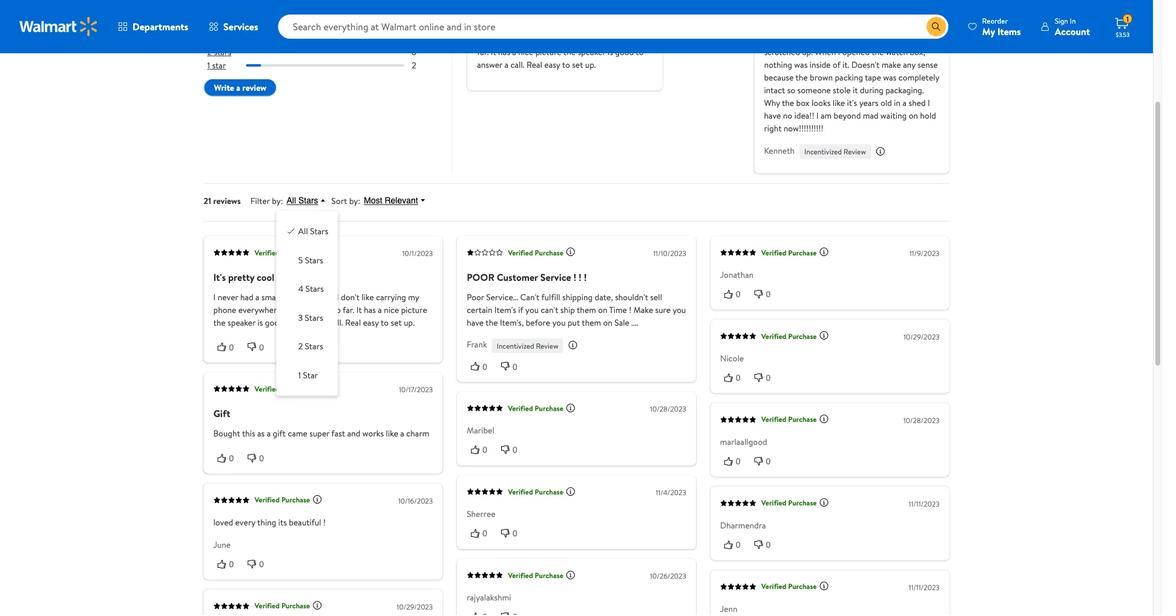 Task type: locate. For each thing, give the bounding box(es) containing it.
review left incentivized review information image at the top right of the page
[[844, 147, 866, 157]]

review down before
[[536, 341, 558, 351]]

by:
[[272, 195, 283, 207], [349, 195, 360, 207]]

0 horizontal spatial cool
[[257, 271, 274, 284]]

phone
[[522, 33, 545, 45], [213, 304, 236, 316]]

0 vertical spatial it
[[491, 46, 496, 58]]

up.
[[802, 46, 813, 58], [585, 59, 596, 71], [404, 316, 415, 328]]

you
[[525, 304, 539, 316], [673, 304, 686, 316], [552, 316, 566, 328]]

0 horizontal spatial have
[[467, 316, 484, 328]]

1 horizontal spatial cool
[[520, 3, 538, 16]]

1 progress bar from the top
[[246, 24, 404, 27]]

watch
[[548, 21, 570, 33], [886, 46, 908, 58], [284, 291, 306, 303]]

2 vertical spatial so
[[333, 304, 341, 316]]

the down search search field at the top of page
[[563, 46, 576, 58]]

verified purchase information image for dharmendra
[[819, 498, 829, 507]]

0 vertical spatial set
[[572, 59, 583, 71]]

it's inside the it's pretty cool i never had a smart watch before. i don't like carrying my phone everywhere. i really like it so far. it has a nice picture the speaker is good to answer a call. real easy to set up.
[[477, 3, 490, 16]]

verified for loved every thing its beautiful !
[[255, 495, 280, 505]]

4 progress bar from the top
[[246, 64, 404, 67]]

2 down 19
[[412, 60, 416, 71]]

answer inside the it's pretty cool i never had a smart watch before. i don't like carrying my phone everywhere. i really like it so far. it has a nice picture the speaker is good to answer a call. real easy to set up.
[[477, 59, 502, 71]]

2 vertical spatial it
[[325, 304, 331, 316]]

review
[[242, 82, 266, 94]]

box up idea!!
[[796, 97, 810, 109]]

1 horizontal spatial you
[[552, 316, 566, 328]]

0 vertical spatial never
[[481, 21, 502, 33]]

on down the date,
[[598, 304, 607, 316]]

stars down '4 stars' at the left of the page
[[214, 33, 231, 45]]

when
[[815, 46, 836, 58]]

1 vertical spatial review
[[536, 341, 558, 351]]

0 horizontal spatial carrying
[[376, 291, 406, 303]]

2 up 1 star at the left top of the page
[[207, 46, 212, 58]]

sure
[[655, 304, 671, 316]]

pretty inside the it's pretty cool i never had a smart watch before. i don't like carrying my phone everywhere. i really like it so far. it has a nice picture the speaker is good to answer a call. real easy to set up.
[[492, 3, 518, 16]]

is inside the it's pretty cool i never had a smart watch before. i don't like carrying my phone everywhere. i really like it so far. it has a nice picture the speaker is good to answer a call. real easy to set up.
[[608, 46, 613, 58]]

gift
[[273, 427, 286, 439]]

a inside empty box i opened the walmart box and instantly knew something wasn't right. the box was filthy and scratched up. when i opened the watch box, nothing was inside of it. doesn't make any sense because the brown packing tape was completely intact so someone stole it during packaging. why the box looks like it's years old in a shed i have no idea!! i am beyond mad waiting on hold right now!!!!!!!!!!
[[903, 97, 907, 109]]

super
[[309, 427, 330, 439]]

0 horizontal spatial so
[[333, 304, 341, 316]]

2 up 1 star
[[298, 341, 303, 353]]

0 vertical spatial carrying
[[477, 33, 507, 45]]

0 horizontal spatial answer
[[296, 316, 321, 328]]

up. inside the it's pretty cool i never had a smart watch before. i don't like carrying my phone everywhere. i really like it so far. it has a nice picture the speaker is good to answer a call. real easy to set up.
[[585, 59, 596, 71]]

incentivized review down am
[[804, 147, 866, 157]]

1 horizontal spatial it
[[634, 33, 639, 45]]

had inside "i never had a smart watch before. i don't like carrying my phone everywhere. i really like it so far. it has a nice picture the speaker is good to answer a call. real easy to set up."
[[240, 291, 253, 303]]

4 stars
[[298, 283, 324, 295]]

1 horizontal spatial 10/28/2023
[[904, 415, 940, 426]]

opened down the in the right of the page
[[842, 46, 870, 58]]

answer
[[477, 59, 502, 71], [296, 316, 321, 328]]

you left the "put"
[[552, 316, 566, 328]]

1 vertical spatial stars
[[214, 33, 231, 45]]

0 vertical spatial review
[[844, 147, 866, 157]]

1 vertical spatial up.
[[585, 59, 596, 71]]

0 vertical spatial call.
[[511, 59, 525, 71]]

verified purchase information image for sherree
[[566, 487, 576, 496]]

carrying inside "i never had a smart watch before. i don't like carrying my phone everywhere. i really like it so far. it has a nice picture the speaker is good to answer a call. real easy to set up."
[[376, 291, 406, 303]]

1 vertical spatial had
[[240, 291, 253, 303]]

and down knew
[[917, 33, 930, 45]]

0 vertical spatial pretty
[[492, 3, 518, 16]]

verified for jenn
[[761, 581, 787, 592]]

0 vertical spatial 2
[[207, 46, 212, 58]]

has
[[498, 46, 510, 58], [364, 304, 376, 316]]

$3.53
[[1116, 30, 1130, 38]]

1 vertical spatial picture
[[401, 304, 427, 316]]

4 down 5
[[298, 283, 303, 295]]

stars down the 3 stars
[[214, 46, 231, 58]]

was left inside
[[794, 59, 808, 71]]

the down certain
[[486, 316, 498, 328]]

opened
[[768, 21, 796, 33], [842, 46, 870, 58]]

sense
[[918, 59, 938, 71]]

3 stars
[[207, 33, 231, 45]]

dharmendra
[[720, 519, 766, 531]]

stars right 5
[[305, 254, 323, 266]]

5
[[298, 254, 303, 266]]

11/4/2023
[[656, 488, 686, 498]]

the inside "i never had a smart watch before. i don't like carrying my phone everywhere. i really like it so far. it has a nice picture the speaker is good to answer a call. real easy to set up."
[[213, 316, 226, 328]]

speaker down search search field at the top of page
[[578, 46, 606, 58]]

stars down 5 stars
[[305, 283, 324, 295]]

by: right sort
[[349, 195, 360, 207]]

pretty for it's pretty cool i never had a smart watch before. i don't like carrying my phone everywhere. i really like it so far. it has a nice picture the speaker is good to answer a call. real easy to set up.
[[492, 3, 518, 16]]

box,
[[910, 46, 925, 58]]

verified purchase information image for loved every thing its beautiful !
[[312, 495, 322, 505]]

verified purchase for jenn
[[761, 581, 817, 592]]

1 horizontal spatial far.
[[477, 46, 489, 58]]

1 vertical spatial 10/28/2023
[[904, 415, 940, 426]]

incentivized review for kenneth
[[804, 147, 866, 157]]

you right if
[[525, 304, 539, 316]]

1 horizontal spatial phone
[[522, 33, 545, 45]]

2 horizontal spatial you
[[673, 304, 686, 316]]

! inside poor service...   can't fulfill shipping date, shouldn't sell certain item's if you can't ship them on time !   make sure you have the item's, before you put them on sale ....
[[629, 304, 632, 316]]

1 horizontal spatial picture
[[535, 46, 562, 58]]

before. inside the it's pretty cool i never had a smart watch before. i don't like carrying my phone everywhere. i really like it so far. it has a nice picture the speaker is good to answer a call. real easy to set up.
[[572, 21, 598, 33]]

have up right
[[764, 110, 781, 122]]

stars down '4 stars'
[[305, 312, 323, 324]]

all stars right all stars radio
[[298, 226, 328, 238]]

good left 3 stars
[[265, 316, 284, 328]]

11/11/2023
[[909, 499, 940, 509], [909, 582, 940, 593]]

good down search search field at the top of page
[[615, 46, 634, 58]]

stars inside dropdown button
[[298, 196, 318, 206]]

service...
[[486, 291, 518, 303]]

and
[[860, 21, 873, 33], [917, 33, 930, 45], [347, 427, 360, 439]]

speaker down "it's pretty cool"
[[228, 316, 256, 328]]

it.
[[843, 59, 849, 71]]

2
[[207, 46, 212, 58], [412, 60, 416, 71], [298, 341, 303, 353]]

by: right the filter
[[272, 195, 283, 207]]

1 vertical spatial it
[[356, 304, 362, 316]]

really inside "i never had a smart watch before. i don't like carrying my phone everywhere. i really like it so far. it has a nice picture the speaker is good to answer a call. real easy to set up."
[[289, 304, 309, 316]]

poor
[[467, 291, 484, 303]]

them down shipping
[[577, 304, 596, 316]]

the up no at top
[[782, 97, 794, 109]]

All Stars radio
[[286, 226, 296, 235]]

progress bar for 3 stars
[[246, 38, 404, 40]]

incentivized for kenneth
[[804, 147, 842, 157]]

1 horizontal spatial had
[[504, 21, 517, 33]]

2 vertical spatial and
[[347, 427, 360, 439]]

so inside the it's pretty cool i never had a smart watch before. i don't like carrying my phone everywhere. i really like it so far. it has a nice picture the speaker is good to answer a call. real easy to set up.
[[642, 33, 650, 45]]

have
[[764, 110, 781, 122], [467, 316, 484, 328]]

the down "it's pretty cool"
[[213, 316, 226, 328]]

was down make on the right of the page
[[883, 72, 897, 83]]

1 horizontal spatial carrying
[[477, 33, 507, 45]]

1 vertical spatial before.
[[308, 291, 335, 303]]

loved every thing its beautiful !
[[213, 517, 326, 528]]

the down box
[[798, 21, 810, 33]]

1 by: from the left
[[272, 195, 283, 207]]

sort
[[331, 195, 347, 207]]

0
[[412, 19, 417, 31], [412, 33, 417, 45], [412, 46, 417, 58], [736, 290, 741, 299], [766, 290, 771, 299], [229, 342, 234, 352], [259, 342, 264, 352], [483, 362, 487, 372], [513, 362, 517, 372], [736, 373, 741, 383], [766, 373, 771, 383], [483, 445, 487, 455], [513, 445, 517, 455], [229, 453, 234, 463], [259, 453, 264, 463], [736, 456, 741, 466], [766, 456, 771, 466], [483, 529, 487, 538], [513, 529, 517, 538], [736, 540, 741, 550], [766, 540, 771, 550], [229, 559, 234, 569], [259, 559, 264, 569]]

1 for 1 star
[[298, 369, 301, 381]]

cool for it's pretty cool i never had a smart watch before. i don't like carrying my phone everywhere. i really like it so far. it has a nice picture the speaker is good to answer a call. real easy to set up.
[[520, 3, 538, 16]]

2 progress bar from the top
[[246, 38, 404, 40]]

real
[[527, 59, 542, 71], [345, 316, 361, 328]]

1 vertical spatial 3
[[298, 312, 303, 324]]

stars for 4 stars
[[215, 19, 232, 31]]

is down search search field at the top of page
[[608, 46, 613, 58]]

all stars inside dropdown button
[[287, 196, 318, 206]]

the
[[798, 21, 810, 33], [563, 46, 576, 58], [872, 46, 884, 58], [796, 72, 808, 83], [782, 97, 794, 109], [213, 316, 226, 328], [486, 316, 498, 328]]

1 horizontal spatial really
[[598, 33, 618, 45]]

all stars up all stars radio
[[287, 196, 318, 206]]

0 vertical spatial everywhere.
[[547, 33, 592, 45]]

up. inside "i never had a smart watch before. i don't like carrying my phone everywhere. i really like it so far. it has a nice picture the speaker is good to answer a call. real easy to set up."
[[404, 316, 415, 328]]

Search search field
[[278, 15, 948, 39]]

verified for marlaallgood
[[761, 414, 787, 425]]

box
[[794, 3, 810, 16]]

packaging.
[[886, 84, 924, 96]]

all stars button
[[283, 195, 331, 206]]

0 vertical spatial nice
[[518, 46, 533, 58]]

empty box i opened the walmart box and instantly knew something wasn't right. the box was filthy and scratched up. when i opened the watch box, nothing was inside of it. doesn't make any sense because the brown packing tape was completely intact so someone stole it during packaging. why the box looks like it's years old in a shed i have no idea!! i am beyond mad waiting on hold right now!!!!!!!!!!
[[764, 3, 939, 134]]

sign in account
[[1055, 15, 1090, 38]]

it's
[[477, 3, 490, 16], [213, 271, 226, 284]]

can't
[[541, 304, 558, 316]]

rajyalakshmi
[[467, 592, 511, 603]]

verified for dharmendra
[[761, 498, 787, 508]]

opened up something
[[768, 21, 796, 33]]

0 horizontal spatial watch
[[284, 291, 306, 303]]

phone inside "i never had a smart watch before. i don't like carrying my phone everywhere. i really like it so far. it has a nice picture the speaker is good to answer a call. real easy to set up."
[[213, 304, 236, 316]]

2 horizontal spatial up.
[[802, 46, 813, 58]]

poor customer service ! ! !
[[467, 271, 587, 284]]

so inside "i never had a smart watch before. i don't like carrying my phone everywhere. i really like it so far. it has a nice picture the speaker is good to answer a call. real easy to set up."
[[333, 304, 341, 316]]

2 stars
[[298, 341, 323, 353]]

1 horizontal spatial is
[[608, 46, 613, 58]]

0 vertical spatial good
[[615, 46, 634, 58]]

verified purchase for nicole
[[761, 331, 817, 341]]

picture inside "i never had a smart watch before. i don't like carrying my phone everywhere. i really like it so far. it has a nice picture the speaker is good to answer a call. real easy to set up."
[[401, 304, 427, 316]]

good inside "i never had a smart watch before. i don't like carrying my phone everywhere. i really like it so far. it has a nice picture the speaker is good to answer a call. real easy to set up."
[[265, 316, 284, 328]]

0 horizontal spatial 3
[[207, 33, 212, 45]]

far. inside "i never had a smart watch before. i don't like carrying my phone everywhere. i really like it so far. it has a nice picture the speaker is good to answer a call. real easy to set up."
[[343, 304, 354, 316]]

all inside option group
[[298, 226, 308, 238]]

incentivized review down before
[[497, 341, 558, 351]]

1 vertical spatial phone
[[213, 304, 236, 316]]

have inside poor service...   can't fulfill shipping date, shouldn't sell certain item's if you can't ship them on time !   make sure you have the item's, before you put them on sale ....
[[467, 316, 484, 328]]

2 11/11/2023 from the top
[[909, 582, 940, 593]]

purchase for dharmendra
[[788, 498, 817, 508]]

1 vertical spatial easy
[[363, 316, 379, 328]]

0 vertical spatial 4
[[207, 19, 212, 31]]

box up the in the right of the page
[[845, 21, 858, 33]]

beautiful
[[289, 517, 321, 528]]

watch inside empty box i opened the walmart box and instantly knew something wasn't right. the box was filthy and scratched up. when i opened the watch box, nothing was inside of it. doesn't make any sense because the brown packing tape was completely intact so someone stole it during packaging. why the box looks like it's years old in a shed i have no idea!! i am beyond mad waiting on hold right now!!!!!!!!!!
[[886, 46, 908, 58]]

3 for 3 stars
[[298, 312, 303, 324]]

my inside "i never had a smart watch before. i don't like carrying my phone everywhere. i really like it so far. it has a nice picture the speaker is good to answer a call. real easy to set up."
[[408, 291, 419, 303]]

0 horizontal spatial and
[[347, 427, 360, 439]]

years
[[859, 97, 879, 109]]

purchase for rajyalakshmi
[[535, 570, 563, 581]]

is inside "i never had a smart watch before. i don't like carrying my phone everywhere. i really like it so far. it has a nice picture the speaker is good to answer a call. real easy to set up."
[[258, 316, 263, 328]]

pretty for it's pretty cool
[[228, 271, 254, 284]]

as
[[257, 427, 265, 439]]

never inside the it's pretty cool i never had a smart watch before. i don't like carrying my phone everywhere. i really like it so far. it has a nice picture the speaker is good to answer a call. real easy to set up.
[[481, 21, 502, 33]]

0 vertical spatial 11/11/2023
[[909, 499, 940, 509]]

sale
[[615, 316, 630, 328]]

every
[[235, 517, 255, 528]]

i
[[477, 21, 479, 33], [600, 21, 603, 33], [764, 21, 766, 33], [594, 33, 596, 45], [838, 46, 840, 58], [928, 97, 930, 109], [816, 110, 819, 122], [213, 291, 216, 303], [337, 291, 339, 303], [285, 304, 287, 316]]

0 vertical spatial so
[[642, 33, 650, 45]]

3 progress bar from the top
[[246, 51, 404, 53]]

0 horizontal spatial before.
[[308, 291, 335, 303]]

2 by: from the left
[[349, 195, 360, 207]]

1 horizontal spatial smart
[[525, 21, 546, 33]]

2 vertical spatial stars
[[214, 46, 231, 58]]

stars for 3 stars
[[214, 33, 231, 45]]

all
[[287, 196, 296, 206], [298, 226, 308, 238]]

something
[[764, 33, 803, 45]]

1 horizontal spatial it
[[491, 46, 496, 58]]

!
[[574, 271, 576, 284], [579, 271, 582, 284], [584, 271, 587, 284], [629, 304, 632, 316], [323, 517, 326, 528]]

was down instantly
[[881, 33, 895, 45]]

up. inside empty box i opened the walmart box and instantly knew something wasn't right. the box was filthy and scratched up. when i opened the watch box, nothing was inside of it. doesn't make any sense because the brown packing tape was completely intact so someone stole it during packaging. why the box looks like it's years old in a shed i have no idea!! i am beyond mad waiting on hold right now!!!!!!!!!!
[[802, 46, 813, 58]]

1 horizontal spatial good
[[615, 46, 634, 58]]

10/29/2023
[[904, 332, 940, 342], [397, 602, 433, 612]]

1 vertical spatial real
[[345, 316, 361, 328]]

incentivized
[[804, 147, 842, 157], [497, 341, 534, 351]]

0 horizontal spatial good
[[265, 316, 284, 328]]

0 horizontal spatial call.
[[329, 316, 343, 328]]

stars up the 3 stars
[[215, 19, 232, 31]]

shed
[[909, 97, 926, 109]]

verified purchase information image for maribel
[[566, 403, 576, 413]]

review for frank
[[536, 341, 558, 351]]

0 vertical spatial far.
[[477, 46, 489, 58]]

it's
[[847, 97, 857, 109]]

stars right all stars radio
[[310, 226, 328, 238]]

0 horizontal spatial is
[[258, 316, 263, 328]]

1 vertical spatial good
[[265, 316, 284, 328]]

0 vertical spatial my
[[509, 33, 520, 45]]

0 horizontal spatial real
[[345, 316, 361, 328]]

why
[[764, 97, 780, 109]]

1 for 1
[[1126, 14, 1129, 24]]

it
[[491, 46, 496, 58], [356, 304, 362, 316]]

stars down 3 stars
[[305, 341, 323, 353]]

watch inside "i never had a smart watch before. i don't like carrying my phone everywhere. i really like it so far. it has a nice picture the speaker is good to answer a call. real easy to set up."
[[284, 291, 306, 303]]

0 horizontal spatial really
[[289, 304, 309, 316]]

1 horizontal spatial incentivized review
[[804, 147, 866, 157]]

2 horizontal spatial it
[[853, 84, 858, 96]]

the inside poor service...   can't fulfill shipping date, shouldn't sell certain item's if you can't ship them on time !   make sure you have the item's, before you put them on sale ....
[[486, 316, 498, 328]]

1 horizontal spatial opened
[[842, 46, 870, 58]]

0 vertical spatial real
[[527, 59, 542, 71]]

have down certain
[[467, 316, 484, 328]]

is down "it's pretty cool"
[[258, 316, 263, 328]]

1 horizontal spatial it's
[[477, 3, 490, 16]]

progress bar
[[246, 24, 404, 27], [246, 38, 404, 40], [246, 51, 404, 53], [246, 64, 404, 67]]

0 vertical spatial phone
[[522, 33, 545, 45]]

incentivized down now!!!!!!!!!!
[[804, 147, 842, 157]]

and right fast
[[347, 427, 360, 439]]

progress bar for 4 stars
[[246, 24, 404, 27]]

1 vertical spatial never
[[218, 291, 238, 303]]

11/11/2023 for jenn
[[909, 582, 940, 593]]

verified for nicole
[[761, 331, 787, 341]]

had inside the it's pretty cool i never had a smart watch before. i don't like carrying my phone everywhere. i really like it so far. it has a nice picture the speaker is good to answer a call. real easy to set up.
[[504, 21, 517, 33]]

purchase
[[281, 247, 310, 258], [535, 247, 563, 258], [788, 247, 817, 258], [788, 331, 817, 341], [281, 384, 310, 394], [535, 403, 563, 414], [788, 414, 817, 425], [535, 487, 563, 497], [281, 495, 310, 505], [788, 498, 817, 508], [535, 570, 563, 581], [788, 581, 817, 592], [281, 601, 310, 611]]

2 for 2 stars
[[207, 46, 212, 58]]

1 vertical spatial don't
[[341, 291, 360, 303]]

option group
[[286, 221, 328, 386]]

0 horizontal spatial up.
[[404, 316, 415, 328]]

my
[[982, 25, 995, 38]]

0 vertical spatial 10/29/2023
[[904, 332, 940, 342]]

1 vertical spatial smart
[[262, 291, 282, 303]]

nice inside the it's pretty cool i never had a smart watch before. i don't like carrying my phone everywhere. i really like it so far. it has a nice picture the speaker is good to answer a call. real easy to set up.
[[518, 46, 533, 58]]

incentivized review
[[804, 147, 866, 157], [497, 341, 558, 351]]

services button
[[199, 12, 269, 41]]

before.
[[572, 21, 598, 33], [308, 291, 335, 303]]

1 horizontal spatial call.
[[511, 59, 525, 71]]

on left sale
[[603, 316, 612, 328]]

2 horizontal spatial 1
[[1126, 14, 1129, 24]]

0 horizontal spatial everywhere.
[[238, 304, 283, 316]]

verified purchase information image
[[566, 247, 576, 257], [819, 247, 829, 257], [566, 403, 576, 413], [819, 414, 829, 424], [566, 487, 576, 496], [566, 570, 576, 580]]

2 vertical spatial watch
[[284, 291, 306, 303]]

verified purchase for loved every thing its beautiful !
[[255, 495, 310, 505]]

0 horizontal spatial it's
[[213, 271, 226, 284]]

and up the in the right of the page
[[860, 21, 873, 33]]

11/9/2023
[[910, 248, 940, 259]]

0 horizontal spatial 4
[[207, 19, 212, 31]]

0 vertical spatial all stars
[[287, 196, 318, 206]]

nice inside "i never had a smart watch before. i don't like carrying my phone everywhere. i really like it so far. it has a nice picture the speaker is good to answer a call. real easy to set up."
[[384, 304, 399, 316]]

write
[[214, 82, 234, 94]]

cool inside the it's pretty cool i never had a smart watch before. i don't like carrying my phone everywhere. i really like it so far. it has a nice picture the speaker is good to answer a call. real easy to set up.
[[520, 3, 538, 16]]

old
[[881, 97, 892, 109]]

purchase for maribel
[[535, 403, 563, 414]]

1 vertical spatial it's
[[213, 271, 226, 284]]

1 horizontal spatial incentivized
[[804, 147, 842, 157]]

all right all stars radio
[[298, 226, 308, 238]]

instantly
[[875, 21, 906, 33]]

1 horizontal spatial before.
[[572, 21, 598, 33]]

you right sure
[[673, 304, 686, 316]]

0 horizontal spatial review
[[536, 341, 558, 351]]

reorder my items
[[982, 15, 1021, 38]]

stole
[[833, 84, 851, 96]]

call. inside "i never had a smart watch before. i don't like carrying my phone everywhere. i really like it so far. it has a nice picture the speaker is good to answer a call. real easy to set up."
[[329, 316, 343, 328]]

incentivized down item's,
[[497, 341, 534, 351]]

everywhere. inside the it's pretty cool i never had a smart watch before. i don't like carrying my phone everywhere. i really like it so far. it has a nice picture the speaker is good to answer a call. real easy to set up.
[[547, 33, 592, 45]]

1 11/11/2023 from the top
[[909, 499, 940, 509]]

1 vertical spatial incentivized review
[[497, 341, 558, 351]]

on down shed
[[909, 110, 918, 122]]

4 up the 3 stars
[[207, 19, 212, 31]]

make
[[634, 304, 653, 316]]

brown
[[810, 72, 833, 83]]

verified for sherree
[[508, 487, 533, 497]]

1 horizontal spatial speaker
[[578, 46, 606, 58]]

0 vertical spatial has
[[498, 46, 510, 58]]

1 vertical spatial so
[[787, 84, 795, 96]]

0 horizontal spatial by:
[[272, 195, 283, 207]]

ship
[[560, 304, 575, 316]]

really inside the it's pretty cool i never had a smart watch before. i don't like carrying my phone everywhere. i really like it so far. it has a nice picture the speaker is good to answer a call. real easy to set up.
[[598, 33, 618, 45]]

0 vertical spatial really
[[598, 33, 618, 45]]

verified purchase information image
[[819, 331, 829, 341], [312, 495, 322, 505], [819, 498, 829, 507], [819, 581, 829, 591], [312, 601, 322, 610]]

carrying inside the it's pretty cool i never had a smart watch before. i don't like carrying my phone everywhere. i really like it so far. it has a nice picture the speaker is good to answer a call. real easy to set up.
[[477, 33, 507, 45]]

0 horizontal spatial 10/28/2023
[[650, 404, 686, 414]]

good inside the it's pretty cool i never had a smart watch before. i don't like carrying my phone everywhere. i really like it so far. it has a nice picture the speaker is good to answer a call. real easy to set up.
[[615, 46, 634, 58]]

all right filter by:
[[287, 196, 296, 206]]

speaker inside "i never had a smart watch before. i don't like carrying my phone everywhere. i really like it so far. it has a nice picture the speaker is good to answer a call. real easy to set up."
[[228, 316, 256, 328]]

1 horizontal spatial 2
[[298, 341, 303, 353]]

them right the "put"
[[582, 316, 601, 328]]

its
[[278, 517, 287, 528]]

don't inside "i never had a smart watch before. i don't like carrying my phone everywhere. i really like it so far. it has a nice picture the speaker is good to answer a call. real easy to set up."
[[341, 291, 360, 303]]

service
[[540, 271, 571, 284]]

most relevant
[[364, 196, 418, 206]]

1 vertical spatial cool
[[257, 271, 274, 284]]

2 horizontal spatial box
[[866, 33, 879, 45]]

10/28/2023 for maribel
[[650, 404, 686, 414]]

incentivized review information image
[[876, 147, 885, 156]]

box right the in the right of the page
[[866, 33, 879, 45]]

2 horizontal spatial and
[[917, 33, 930, 45]]

a
[[519, 21, 523, 33], [512, 46, 516, 58], [505, 59, 509, 71], [236, 82, 240, 94], [903, 97, 907, 109], [256, 291, 259, 303], [378, 304, 382, 316], [323, 316, 327, 328], [267, 427, 271, 439], [400, 427, 404, 439]]

like
[[625, 21, 638, 33], [620, 33, 632, 45], [833, 97, 845, 109], [362, 291, 374, 303], [311, 304, 323, 316], [386, 427, 398, 439]]

it inside the it's pretty cool i never had a smart watch before. i don't like carrying my phone everywhere. i really like it so far. it has a nice picture the speaker is good to answer a call. real easy to set up.
[[634, 33, 639, 45]]

stars left sort
[[298, 196, 318, 206]]

0 horizontal spatial smart
[[262, 291, 282, 303]]

sort by:
[[331, 195, 360, 207]]

it inside "i never had a smart watch before. i don't like carrying my phone everywhere. i really like it so far. it has a nice picture the speaker is good to answer a call. real easy to set up."
[[356, 304, 362, 316]]

loved
[[213, 517, 233, 528]]

1 horizontal spatial my
[[509, 33, 520, 45]]

all inside dropdown button
[[287, 196, 296, 206]]



Task type: vqa. For each thing, say whether or not it's contained in the screenshot.


Task type: describe. For each thing, give the bounding box(es) containing it.
it inside empty box i opened the walmart box and instantly knew something wasn't right. the box was filthy and scratched up. when i opened the watch box, nothing was inside of it. doesn't make any sense because the brown packing tape was completely intact so someone stole it during packaging. why the box looks like it's years old in a shed i have no idea!! i am beyond mad waiting on hold right now!!!!!!!!!!
[[853, 84, 858, 96]]

21
[[204, 195, 211, 207]]

real inside the it's pretty cool i never had a smart watch before. i don't like carrying my phone everywhere. i really like it so far. it has a nice picture the speaker is good to answer a call. real easy to set up.
[[527, 59, 542, 71]]

sign
[[1055, 15, 1068, 26]]

2 for 2
[[412, 60, 416, 71]]

poor
[[467, 271, 495, 284]]

purchase for marlaallgood
[[788, 414, 817, 425]]

filter by:
[[250, 195, 283, 207]]

thing
[[257, 517, 276, 528]]

i never had a smart watch before. i don't like carrying my phone everywhere. i really like it so far. it has a nice picture the speaker is good to answer a call. real easy to set up.
[[213, 291, 427, 328]]

easy inside the it's pretty cool i never had a smart watch before. i don't like carrying my phone everywhere. i really like it so far. it has a nice picture the speaker is good to answer a call. real easy to set up.
[[544, 59, 560, 71]]

jonathan
[[720, 269, 754, 281]]

smart inside "i never had a smart watch before. i don't like carrying my phone everywhere. i really like it so far. it has a nice picture the speaker is good to answer a call. real easy to set up."
[[262, 291, 282, 303]]

3 stars
[[298, 312, 323, 324]]

stars for 2 stars
[[214, 46, 231, 58]]

1 for 1 star
[[207, 60, 210, 71]]

jenn
[[720, 603, 738, 615]]

right.
[[829, 33, 849, 45]]

bought
[[213, 427, 240, 439]]

in
[[894, 97, 901, 109]]

waiting
[[881, 110, 907, 122]]

verified for maribel
[[508, 403, 533, 414]]

verified for jonathan
[[761, 247, 787, 258]]

set inside "i never had a smart watch before. i don't like carrying my phone everywhere. i really like it so far. it has a nice picture the speaker is good to answer a call. real easy to set up."
[[391, 316, 402, 328]]

option group containing all stars
[[286, 221, 328, 386]]

sell
[[650, 291, 662, 303]]

it's pretty cool
[[213, 271, 274, 284]]

1 vertical spatial opened
[[842, 46, 870, 58]]

verified for rajyalakshmi
[[508, 570, 533, 581]]

1 star
[[207, 60, 226, 71]]

has inside "i never had a smart watch before. i don't like carrying my phone everywhere. i really like it so far. it has a nice picture the speaker is good to answer a call. real easy to set up."
[[364, 304, 376, 316]]

1 star
[[298, 369, 318, 381]]

verified purchase information image for jenn
[[819, 581, 829, 591]]

5 stars
[[298, 254, 323, 266]]

verified purchase for sherree
[[508, 487, 563, 497]]

4 for 4 stars
[[207, 19, 212, 31]]

looks
[[812, 97, 831, 109]]

verified purchase information image for jonathan
[[819, 247, 829, 257]]

wasn't
[[805, 33, 827, 45]]

shouldn't
[[615, 291, 648, 303]]

item's,
[[500, 316, 524, 328]]

time
[[609, 304, 627, 316]]

the up someone
[[796, 72, 808, 83]]

the up the doesn't
[[872, 46, 884, 58]]

0 vertical spatial and
[[860, 21, 873, 33]]

verified purchase for rajyalakshmi
[[508, 570, 563, 581]]

knew
[[908, 21, 928, 33]]

purchase for nicole
[[788, 331, 817, 341]]

progress bar for 2 stars
[[246, 51, 404, 53]]

verified purchase information image for rajyalakshmi
[[566, 570, 576, 580]]

the
[[850, 33, 864, 45]]

before. inside "i never had a smart watch before. i don't like carrying my phone everywhere. i really like it so far. it has a nice picture the speaker is good to answer a call. real easy to set up."
[[308, 291, 335, 303]]

it's for it's pretty cool i never had a smart watch before. i don't like carrying my phone everywhere. i really like it so far. it has a nice picture the speaker is good to answer a call. real easy to set up.
[[477, 3, 490, 16]]

tape
[[865, 72, 881, 83]]

so inside empty box i opened the walmart box and instantly knew something wasn't right. the box was filthy and scratched up. when i opened the watch box, nothing was inside of it. doesn't make any sense because the brown packing tape was completely intact so someone stole it during packaging. why the box looks like it's years old in a shed i have no idea!! i am beyond mad waiting on hold right now!!!!!!!!!!
[[787, 84, 795, 96]]

date,
[[595, 291, 613, 303]]

hold
[[920, 110, 936, 122]]

incentivized review for frank
[[497, 341, 558, 351]]

everywhere. inside "i never had a smart watch before. i don't like carrying my phone everywhere. i really like it so far. it has a nice picture the speaker is good to answer a call. real easy to set up."
[[238, 304, 283, 316]]

1 vertical spatial and
[[917, 33, 930, 45]]

relevant
[[385, 196, 418, 206]]

phone inside the it's pretty cool i never had a smart watch before. i don't like carrying my phone everywhere. i really like it so far. it has a nice picture the speaker is good to answer a call. real easy to set up.
[[522, 33, 545, 45]]

cool for it's pretty cool
[[257, 271, 274, 284]]

purchase for jonathan
[[788, 247, 817, 258]]

it inside "i never had a smart watch before. i don't like carrying my phone everywhere. i really like it so far. it has a nice picture the speaker is good to answer a call. real easy to set up."
[[325, 304, 331, 316]]

scratched
[[764, 46, 800, 58]]

Walmart Site-Wide search field
[[278, 15, 948, 39]]

2 vertical spatial box
[[796, 97, 810, 109]]

it's for it's pretty cool
[[213, 271, 226, 284]]

1 vertical spatial on
[[598, 304, 607, 316]]

customer
[[497, 271, 538, 284]]

fulfill
[[541, 291, 560, 303]]

0 vertical spatial them
[[577, 304, 596, 316]]

search icon image
[[931, 22, 941, 31]]

smart inside the it's pretty cool i never had a smart watch before. i don't like carrying my phone everywhere. i really like it so far. it has a nice picture the speaker is good to answer a call. real easy to set up.
[[525, 21, 546, 33]]

don't inside the it's pretty cool i never had a smart watch before. i don't like carrying my phone everywhere. i really like it so far. it has a nice picture the speaker is good to answer a call. real easy to set up.
[[605, 21, 623, 33]]

1 vertical spatial was
[[794, 59, 808, 71]]

21 reviews
[[204, 195, 241, 207]]

write a review link
[[204, 79, 277, 97]]

2 vertical spatial was
[[883, 72, 897, 83]]

purchase for loved every thing its beautiful !
[[281, 495, 310, 505]]

verified purchase for jonathan
[[761, 247, 817, 258]]

verified purchase for marlaallgood
[[761, 414, 817, 425]]

far. inside the it's pretty cool i never had a smart watch before. i don't like carrying my phone everywhere. i really like it so far. it has a nice picture the speaker is good to answer a call. real easy to set up.
[[477, 46, 489, 58]]

any
[[903, 59, 916, 71]]

the inside the it's pretty cool i never had a smart watch before. i don't like carrying my phone everywhere. i really like it so far. it has a nice picture the speaker is good to answer a call. real easy to set up.
[[563, 46, 576, 58]]

picture inside the it's pretty cool i never had a smart watch before. i don't like carrying my phone everywhere. i really like it so far. it has a nice picture the speaker is good to answer a call. real easy to set up.
[[535, 46, 562, 58]]

watch inside the it's pretty cool i never had a smart watch before. i don't like carrying my phone everywhere. i really like it so far. it has a nice picture the speaker is good to answer a call. real easy to set up.
[[548, 21, 570, 33]]

mad
[[863, 110, 879, 122]]

10/28/2023 for marlaallgood
[[904, 415, 940, 426]]

services
[[223, 20, 258, 33]]

completely
[[899, 72, 939, 83]]

departments button
[[108, 12, 199, 41]]

4 stars
[[207, 19, 232, 31]]

shipping
[[562, 291, 593, 303]]

1 horizontal spatial box
[[845, 21, 858, 33]]

3 for 3 stars
[[207, 33, 212, 45]]

easy inside "i never had a smart watch before. i don't like carrying my phone everywhere. i really like it so far. it has a nice picture the speaker is good to answer a call. real easy to set up."
[[363, 316, 379, 328]]

most
[[364, 196, 382, 206]]

have inside empty box i opened the walmart box and instantly knew something wasn't right. the box was filthy and scratched up. when i opened the watch box, nothing was inside of it. doesn't make any sense because the brown packing tape was completely intact so someone stole it during packaging. why the box looks like it's years old in a shed i have no idea!! i am beyond mad waiting on hold right now!!!!!!!!!!
[[764, 110, 781, 122]]

1 vertical spatial them
[[582, 316, 601, 328]]

2 for 2 stars
[[298, 341, 303, 353]]

nothing
[[764, 59, 792, 71]]

reorder
[[982, 15, 1008, 26]]

account
[[1055, 25, 1090, 38]]

june
[[213, 539, 231, 551]]

it's pretty cool i never had a smart watch before. i don't like carrying my phone everywhere. i really like it so far. it has a nice picture the speaker is good to answer a call. real easy to set up.
[[477, 3, 650, 71]]

progress bar for 1 star
[[246, 64, 404, 67]]

my inside the it's pretty cool i never had a smart watch before. i don't like carrying my phone everywhere. i really like it so far. it has a nice picture the speaker is good to answer a call. real easy to set up.
[[509, 33, 520, 45]]

answer inside "i never had a smart watch before. i don't like carrying my phone everywhere. i really like it so far. it has a nice picture the speaker is good to answer a call. real easy to set up."
[[296, 316, 321, 328]]

verified purchase information image for marlaallgood
[[819, 414, 829, 424]]

inside
[[810, 59, 831, 71]]

1 vertical spatial box
[[866, 33, 879, 45]]

2 vertical spatial on
[[603, 316, 612, 328]]

10/16/2023
[[398, 496, 433, 506]]

4 for 4 stars
[[298, 283, 303, 295]]

review for kenneth
[[844, 147, 866, 157]]

by: for filter by:
[[272, 195, 283, 207]]

maribel
[[467, 425, 494, 437]]

19 button
[[204, 6, 427, 18]]

fast
[[331, 427, 345, 439]]

on inside empty box i opened the walmart box and instantly knew something wasn't right. the box was filthy and scratched up. when i opened the watch box, nothing was inside of it. doesn't make any sense because the brown packing tape was completely intact so someone stole it during packaging. why the box looks like it's years old in a shed i have no idea!! i am beyond mad waiting on hold right now!!!!!!!!!!
[[909, 110, 918, 122]]

incentivized for frank
[[497, 341, 534, 351]]

beyond
[[834, 110, 861, 122]]

filthy
[[896, 33, 915, 45]]

this
[[242, 427, 255, 439]]

speaker inside the it's pretty cool i never had a smart watch before. i don't like carrying my phone everywhere. i really like it so far. it has a nice picture the speaker is good to answer a call. real easy to set up.
[[578, 46, 606, 58]]

11/11/2023 for dharmendra
[[909, 499, 940, 509]]

0 horizontal spatial you
[[525, 304, 539, 316]]

0 vertical spatial opened
[[768, 21, 796, 33]]

verified purchase for maribel
[[508, 403, 563, 414]]

real inside "i never had a smart watch before. i don't like carrying my phone everywhere. i really like it so far. it has a nice picture the speaker is good to answer a call. real easy to set up."
[[345, 316, 361, 328]]

star
[[303, 369, 318, 381]]

verified purchase information image for nicole
[[819, 331, 829, 341]]

came
[[288, 427, 307, 439]]

verified purchase for dharmendra
[[761, 498, 817, 508]]

no
[[783, 110, 792, 122]]

has inside the it's pretty cool i never had a smart watch before. i don't like carrying my phone everywhere. i really like it so far. it has a nice picture the speaker is good to answer a call. real easy to set up.
[[498, 46, 510, 58]]

1 horizontal spatial 10/29/2023
[[904, 332, 940, 342]]

walmart image
[[19, 17, 98, 36]]

it inside the it's pretty cool i never had a smart watch before. i don't like carrying my phone everywhere. i really like it so far. it has a nice picture the speaker is good to answer a call. real easy to set up.
[[491, 46, 496, 58]]

of
[[833, 59, 841, 71]]

by: for sort by:
[[349, 195, 360, 207]]

reviews
[[213, 195, 241, 207]]

am
[[821, 110, 832, 122]]

doesn't
[[852, 59, 880, 71]]

0 vertical spatial was
[[881, 33, 895, 45]]

nicole
[[720, 352, 744, 364]]

purchase for jenn
[[788, 581, 817, 592]]

like inside empty box i opened the walmart box and instantly knew something wasn't right. the box was filthy and scratched up. when i opened the watch box, nothing was inside of it. doesn't make any sense because the brown packing tape was completely intact so someone stole it during packaging. why the box looks like it's years old in a shed i have no idea!! i am beyond mad waiting on hold right now!!!!!!!!!!
[[833, 97, 845, 109]]

items
[[997, 25, 1021, 38]]

incentivized review information image
[[568, 341, 578, 350]]

call. inside the it's pretty cool i never had a smart watch before. i don't like carrying my phone everywhere. i really like it so far. it has a nice picture the speaker is good to answer a call. real easy to set up.
[[511, 59, 525, 71]]

1 vertical spatial all stars
[[298, 226, 328, 238]]

intact
[[764, 84, 785, 96]]

2 stars
[[207, 46, 231, 58]]

0 horizontal spatial 10/29/2023
[[397, 602, 433, 612]]

set inside the it's pretty cool i never had a smart watch before. i don't like carrying my phone everywhere. i really like it so far. it has a nice picture the speaker is good to answer a call. real easy to set up.
[[572, 59, 583, 71]]

before
[[526, 316, 550, 328]]

departments
[[133, 20, 188, 33]]

marlaallgood
[[720, 436, 767, 448]]

item's
[[494, 304, 516, 316]]

purchase for sherree
[[535, 487, 563, 497]]

never inside "i never had a smart watch before. i don't like carrying my phone everywhere. i really like it so far. it has a nice picture the speaker is good to answer a call. real easy to set up."
[[218, 291, 238, 303]]

packing
[[835, 72, 863, 83]]

right
[[764, 122, 782, 134]]



